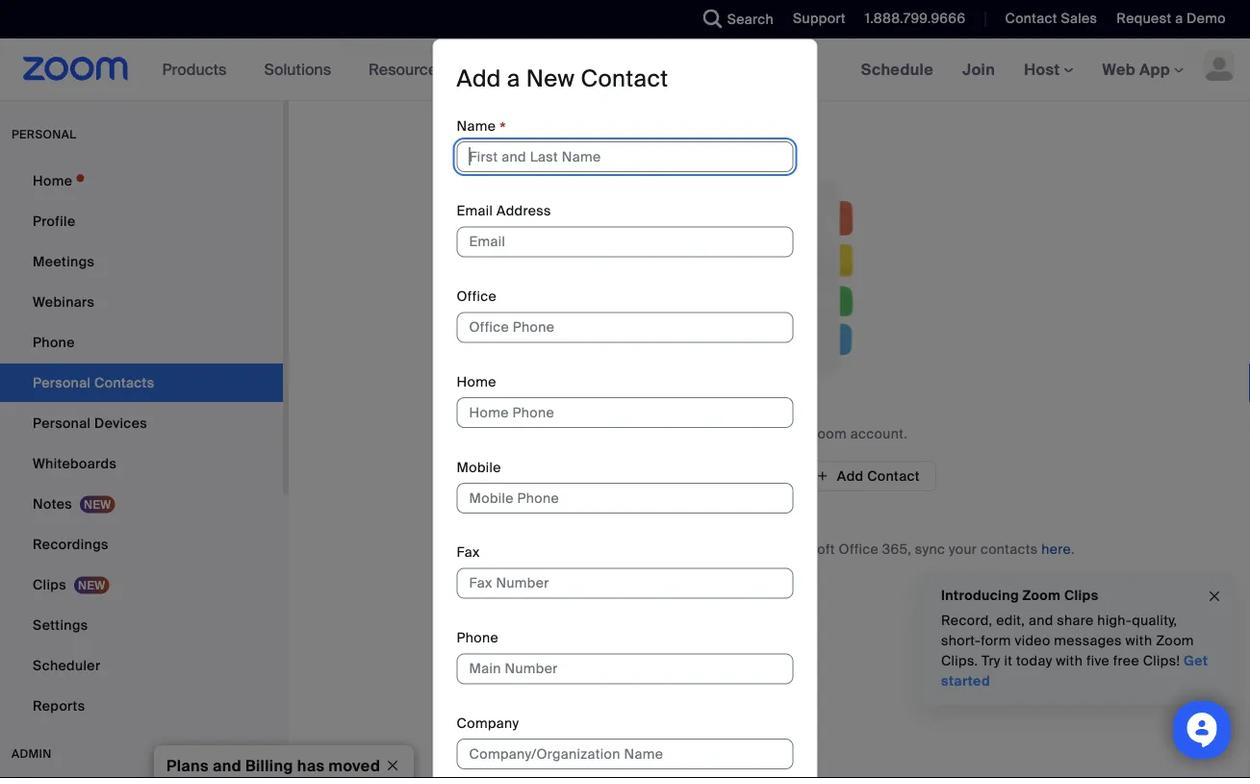 Task type: locate. For each thing, give the bounding box(es) containing it.
get
[[1184, 653, 1208, 670]]

added
[[715, 425, 757, 443]]

0 horizontal spatial contacts
[[654, 425, 711, 443]]

webinars
[[33, 293, 95, 311]]

product information navigation
[[148, 39, 610, 102]]

clips!
[[1143, 653, 1180, 670]]

0 horizontal spatial zoom
[[809, 425, 847, 443]]

0 vertical spatial contact
[[1005, 10, 1058, 27]]

a
[[1175, 10, 1183, 27], [507, 63, 520, 93]]

home up profile
[[33, 172, 72, 190]]

and
[[745, 540, 769, 558], [1029, 612, 1054, 630], [213, 756, 242, 776]]

1 vertical spatial a
[[507, 63, 520, 93]]

sync
[[915, 540, 945, 558]]

Phone text field
[[457, 654, 794, 685]]

1 horizontal spatial plans
[[483, 60, 524, 80]]

exchange,
[[673, 540, 741, 558]]

zoom
[[809, 425, 847, 443], [1023, 587, 1061, 604], [1156, 632, 1194, 650]]

plans & pricing link
[[483, 60, 596, 80], [483, 60, 596, 80]]

1 microsoft from the left
[[607, 540, 669, 558]]

your right to
[[777, 425, 805, 443]]

settings
[[33, 616, 88, 634]]

1 horizontal spatial home
[[457, 373, 496, 391]]

request
[[1117, 10, 1172, 27]]

import from csv file
[[639, 467, 777, 485]]

0 vertical spatial add
[[457, 63, 501, 93]]

1 horizontal spatial phone
[[457, 629, 499, 647]]

share
[[1057, 612, 1094, 630]]

name
[[457, 117, 496, 135]]

personal devices
[[33, 414, 147, 432]]

plans for plans & pricing
[[483, 60, 524, 80]]

0 horizontal spatial office
[[457, 288, 497, 306]]

request a demo
[[1117, 10, 1226, 27]]

1 horizontal spatial and
[[745, 540, 769, 558]]

2 horizontal spatial zoom
[[1156, 632, 1194, 650]]

add up name
[[457, 63, 501, 93]]

microsoft down add icon on the right of the page
[[773, 540, 835, 558]]

1 vertical spatial and
[[1029, 612, 1054, 630]]

contact down the "account." at the right bottom of page
[[867, 467, 920, 485]]

support link
[[779, 0, 851, 39], [793, 10, 846, 27]]

a left &
[[507, 63, 520, 93]]

contact
[[1005, 10, 1058, 27], [581, 63, 668, 93], [867, 467, 920, 485]]

clips
[[33, 576, 66, 594], [1064, 587, 1099, 604]]

zoom logo image
[[23, 57, 129, 81]]

reports link
[[0, 687, 283, 726]]

zoom up add icon on the right of the page
[[809, 425, 847, 443]]

1.888.799.9666
[[865, 10, 966, 27]]

with up free
[[1126, 632, 1153, 650]]

0 vertical spatial with
[[1126, 632, 1153, 650]]

calendar,
[[541, 540, 603, 558]]

microsoft
[[607, 540, 669, 558], [773, 540, 835, 558]]

profile
[[33, 212, 76, 230]]

clips up settings
[[33, 576, 66, 594]]

2 vertical spatial and
[[213, 756, 242, 776]]

clips up "share"
[[1064, 587, 1099, 604]]

1 horizontal spatial contacts
[[981, 540, 1038, 558]]

it
[[1004, 653, 1013, 670]]

personal devices link
[[0, 404, 283, 443]]

add image
[[618, 467, 632, 486]]

0 vertical spatial personal
[[335, 34, 434, 64]]

plans inside product information navigation
[[483, 60, 524, 80]]

personal for personal contacts
[[335, 34, 434, 64]]

meetings
[[33, 253, 95, 270]]

billing
[[245, 756, 293, 776]]

2 horizontal spatial and
[[1029, 612, 1054, 630]]

add
[[457, 63, 501, 93], [837, 467, 864, 485]]

0 vertical spatial phone
[[33, 334, 75, 351]]

banner
[[0, 39, 1250, 102]]

a for request
[[1175, 10, 1183, 27]]

your right 'sync'
[[949, 540, 977, 558]]

0 horizontal spatial add
[[457, 63, 501, 93]]

1 vertical spatial contact
[[581, 63, 668, 93]]

1 horizontal spatial clips
[[1064, 587, 1099, 604]]

settings link
[[0, 606, 283, 645]]

1 vertical spatial office
[[839, 540, 879, 558]]

plans
[[483, 60, 524, 80], [167, 756, 209, 776]]

office inside add a new contact dialog
[[457, 288, 497, 306]]

quality,
[[1132, 612, 1177, 630]]

plans down the reports link at bottom
[[167, 756, 209, 776]]

0 horizontal spatial a
[[507, 63, 520, 93]]

for
[[464, 540, 486, 558]]

2 vertical spatial contact
[[867, 467, 920, 485]]

pricing
[[543, 60, 596, 80]]

your
[[777, 425, 805, 443], [949, 540, 977, 558]]

Office Phone text field
[[457, 312, 794, 343]]

1 vertical spatial with
[[1056, 653, 1083, 670]]

contact left sales
[[1005, 10, 1058, 27]]

0 horizontal spatial home
[[33, 172, 72, 190]]

0 vertical spatial and
[[745, 540, 769, 558]]

google
[[489, 540, 537, 558]]

a left demo
[[1175, 10, 1183, 27]]

request a demo link
[[1102, 0, 1250, 39], [1117, 10, 1226, 27]]

1 horizontal spatial add
[[837, 467, 864, 485]]

1 horizontal spatial contact
[[867, 467, 920, 485]]

contact right the new
[[581, 63, 668, 93]]

0 vertical spatial contacts
[[654, 425, 711, 443]]

office left 365,
[[839, 540, 879, 558]]

email
[[457, 202, 493, 220]]

close image
[[377, 758, 408, 775]]

1.888.799.9666 button
[[851, 0, 971, 39], [865, 10, 966, 27]]

1 vertical spatial personal
[[33, 414, 91, 432]]

1 vertical spatial your
[[949, 540, 977, 558]]

and inside record, edit, and share high-quality, short-form video messages with zoom clips. try it today with five free clips!
[[1029, 612, 1054, 630]]

office down 'email'
[[457, 288, 497, 306]]

contacts right no
[[654, 425, 711, 443]]

1 vertical spatial add
[[837, 467, 864, 485]]

zoom up edit,
[[1023, 587, 1061, 604]]

add inside add a new contact dialog
[[457, 63, 501, 93]]

personal inside personal devices link
[[33, 414, 91, 432]]

contact inside button
[[867, 467, 920, 485]]

personal
[[335, 34, 434, 64], [33, 414, 91, 432]]

fax
[[457, 544, 480, 562]]

has
[[297, 756, 325, 776]]

home inside personal menu menu
[[33, 172, 72, 190]]

contacts left here
[[981, 540, 1038, 558]]

1 horizontal spatial a
[[1175, 10, 1183, 27]]

with
[[1126, 632, 1153, 650], [1056, 653, 1083, 670]]

contact sales
[[1005, 10, 1098, 27]]

new
[[526, 63, 575, 93]]

add right add icon on the right of the page
[[837, 467, 864, 485]]

and left billing
[[213, 756, 242, 776]]

home up mobile
[[457, 373, 496, 391]]

0 horizontal spatial plans
[[167, 756, 209, 776]]

notes
[[33, 495, 72, 513]]

0 horizontal spatial clips
[[33, 576, 66, 594]]

365,
[[882, 540, 911, 558]]

0 vertical spatial plans
[[483, 60, 524, 80]]

0 vertical spatial home
[[33, 172, 72, 190]]

here link
[[1042, 540, 1071, 558]]

1 vertical spatial home
[[457, 373, 496, 391]]

0 vertical spatial office
[[457, 288, 497, 306]]

2 vertical spatial zoom
[[1156, 632, 1194, 650]]

form
[[981, 632, 1011, 650]]

phone down fax
[[457, 629, 499, 647]]

0 horizontal spatial contact
[[581, 63, 668, 93]]

scheduler
[[33, 657, 100, 675]]

email address
[[457, 202, 551, 220]]

whiteboards
[[33, 455, 117, 473]]

1 horizontal spatial personal
[[335, 34, 434, 64]]

with down messages
[[1056, 653, 1083, 670]]

home
[[33, 172, 72, 190], [457, 373, 496, 391]]

a inside add a new contact dialog
[[507, 63, 520, 93]]

video
[[1015, 632, 1051, 650]]

contact sales link
[[991, 0, 1102, 39], [1005, 10, 1098, 27]]

1 horizontal spatial microsoft
[[773, 540, 835, 558]]

sales
[[1061, 10, 1098, 27]]

0 horizontal spatial phone
[[33, 334, 75, 351]]

0 horizontal spatial your
[[777, 425, 805, 443]]

office
[[457, 288, 497, 306], [839, 540, 879, 558]]

phone
[[33, 334, 75, 351], [457, 629, 499, 647]]

0 horizontal spatial with
[[1056, 653, 1083, 670]]

zoom up clips!
[[1156, 632, 1194, 650]]

moved
[[329, 756, 380, 776]]

add inside add contact button
[[837, 467, 864, 485]]

0 horizontal spatial microsoft
[[607, 540, 669, 558]]

name *
[[457, 117, 506, 140]]

microsoft up fax text field
[[607, 540, 669, 558]]

get started link
[[941, 653, 1208, 691]]

personal menu menu
[[0, 162, 283, 728]]

contact sales link up join
[[991, 0, 1102, 39]]

1 horizontal spatial with
[[1126, 632, 1153, 650]]

phone down the webinars
[[33, 334, 75, 351]]

0 vertical spatial a
[[1175, 10, 1183, 27]]

clips.
[[941, 653, 978, 670]]

1 horizontal spatial zoom
[[1023, 587, 1061, 604]]

and up video
[[1029, 612, 1054, 630]]

0 horizontal spatial personal
[[33, 414, 91, 432]]

phone link
[[0, 323, 283, 362]]

and right exchange,
[[745, 540, 769, 558]]

personal
[[12, 127, 76, 142]]

1 vertical spatial phone
[[457, 629, 499, 647]]

0 vertical spatial your
[[777, 425, 805, 443]]

contacts
[[654, 425, 711, 443], [981, 540, 1038, 558]]

1 vertical spatial plans
[[167, 756, 209, 776]]

plans and billing has moved
[[167, 756, 380, 776]]

devices
[[94, 414, 147, 432]]

plans left &
[[483, 60, 524, 80]]



Task type: describe. For each thing, give the bounding box(es) containing it.
add contact
[[837, 467, 920, 485]]

Home text field
[[457, 398, 794, 428]]

from
[[687, 467, 718, 485]]

personal for personal devices
[[33, 414, 91, 432]]

2 horizontal spatial contact
[[1005, 10, 1058, 27]]

mobile
[[457, 459, 501, 476]]

support
[[793, 10, 846, 27]]

personal contacts
[[335, 34, 543, 64]]

account.
[[851, 425, 908, 443]]

introducing zoom clips
[[941, 587, 1099, 604]]

add contact button
[[800, 461, 936, 492]]

schedule
[[861, 59, 934, 79]]

plans for plans and billing has moved
[[167, 756, 209, 776]]

clips link
[[0, 566, 283, 604]]

contact inside dialog
[[581, 63, 668, 93]]

zoom inside record, edit, and share high-quality, short-form video messages with zoom clips. try it today with five free clips!
[[1156, 632, 1194, 650]]

scheduler link
[[0, 647, 283, 685]]

&
[[528, 60, 539, 80]]

here
[[1042, 540, 1071, 558]]

messages
[[1054, 632, 1122, 650]]

introducing
[[941, 587, 1019, 604]]

whiteboards link
[[0, 445, 283, 483]]

banner containing schedule
[[0, 39, 1250, 102]]

contact sales link up meetings navigation
[[1005, 10, 1098, 27]]

First and Last Name text field
[[457, 141, 794, 172]]

high-
[[1098, 612, 1132, 630]]

join link
[[948, 39, 1010, 100]]

webinars link
[[0, 283, 283, 321]]

reports
[[33, 697, 85, 715]]

to
[[760, 425, 774, 443]]

recordings link
[[0, 526, 283, 564]]

add for add contact
[[837, 467, 864, 485]]

recordings
[[33, 536, 109, 553]]

notes link
[[0, 485, 283, 524]]

no
[[631, 425, 650, 443]]

profile link
[[0, 202, 283, 241]]

no contacts added to your zoom account.
[[631, 425, 908, 443]]

demo
[[1187, 10, 1226, 27]]

1 horizontal spatial office
[[839, 540, 879, 558]]

Fax text field
[[457, 568, 794, 599]]

0 vertical spatial zoom
[[809, 425, 847, 443]]

help link
[[1173, 34, 1204, 64]]

contacts
[[440, 34, 543, 64]]

*
[[500, 117, 506, 140]]

free
[[1113, 653, 1140, 670]]

schedule link
[[847, 39, 948, 100]]

address
[[497, 202, 551, 220]]

help
[[1173, 40, 1204, 58]]

a for add
[[507, 63, 520, 93]]

home link
[[0, 162, 283, 200]]

phone inside add a new contact dialog
[[457, 629, 499, 647]]

1 vertical spatial contacts
[[981, 540, 1038, 558]]

Mobile text field
[[457, 483, 794, 514]]

csv
[[721, 467, 749, 485]]

clips inside personal menu menu
[[33, 576, 66, 594]]

home inside add a new contact dialog
[[457, 373, 496, 391]]

record, edit, and share high-quality, short-form video messages with zoom clips. try it today with five free clips!
[[941, 612, 1194, 670]]

1 horizontal spatial your
[[949, 540, 977, 558]]

short-
[[941, 632, 981, 650]]

five
[[1087, 653, 1110, 670]]

company
[[457, 715, 519, 733]]

import from csv file button
[[603, 461, 792, 492]]

plans & pricing
[[483, 60, 596, 80]]

add for add a new contact
[[457, 63, 501, 93]]

2 microsoft from the left
[[773, 540, 835, 558]]

Company text field
[[457, 739, 794, 770]]

Email Address text field
[[457, 227, 794, 258]]

meetings link
[[0, 243, 283, 281]]

phone inside personal menu menu
[[33, 334, 75, 351]]

0 horizontal spatial and
[[213, 756, 242, 776]]

add image
[[816, 468, 829, 485]]

add a new contact dialog
[[433, 39, 818, 779]]

edit,
[[996, 612, 1025, 630]]

try
[[982, 653, 1001, 670]]

1 vertical spatial zoom
[[1023, 587, 1061, 604]]

meetings navigation
[[847, 39, 1250, 102]]

started
[[941, 673, 990, 691]]

import
[[639, 467, 683, 485]]

today
[[1016, 653, 1053, 670]]

admin
[[12, 747, 52, 762]]

get started
[[941, 653, 1208, 691]]

record,
[[941, 612, 993, 630]]

add a new contact
[[457, 63, 668, 93]]

for google calendar, microsoft exchange, and microsoft office 365, sync your contacts here .
[[464, 540, 1075, 558]]

file
[[753, 467, 777, 485]]

.
[[1071, 540, 1075, 558]]

join
[[963, 59, 995, 79]]

close image
[[1207, 586, 1222, 608]]



Task type: vqa. For each thing, say whether or not it's contained in the screenshot.
PROFILE link
yes



